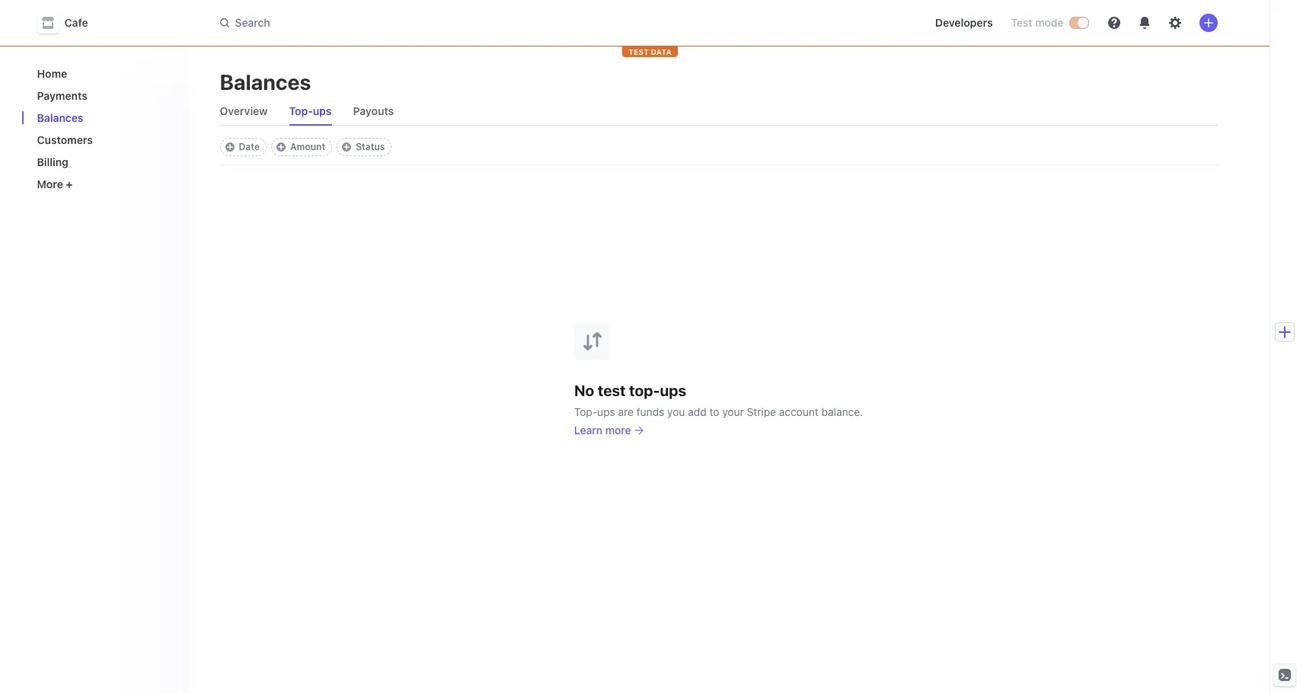 Task type: describe. For each thing, give the bounding box(es) containing it.
Search text field
[[211, 9, 641, 37]]

more
[[606, 423, 632, 436]]

date
[[239, 141, 260, 152]]

payments
[[37, 89, 88, 102]]

to
[[710, 405, 720, 418]]

amount
[[290, 141, 326, 152]]

top-
[[630, 381, 660, 399]]

test
[[598, 381, 626, 399]]

mode
[[1036, 16, 1064, 29]]

test
[[1012, 16, 1033, 29]]

customers link
[[31, 127, 177, 152]]

learn more
[[575, 423, 632, 436]]

help image
[[1109, 17, 1121, 29]]

add
[[688, 405, 707, 418]]

billing
[[37, 155, 68, 168]]

developers
[[936, 16, 993, 29]]

toolbar containing date
[[220, 138, 392, 156]]

notifications image
[[1139, 17, 1151, 29]]

customers
[[37, 133, 93, 146]]

more +
[[37, 178, 73, 191]]

balances link
[[31, 105, 177, 130]]

no test top-ups
[[575, 381, 687, 399]]

test data
[[629, 47, 672, 56]]

home
[[37, 67, 67, 80]]

billing link
[[31, 149, 177, 175]]

payouts link
[[347, 101, 400, 122]]

top-ups
[[289, 104, 332, 117]]

top-ups link
[[283, 101, 338, 122]]

learn more link
[[575, 423, 644, 438]]



Task type: locate. For each thing, give the bounding box(es) containing it.
no
[[575, 381, 595, 399]]

test
[[629, 47, 649, 56]]

tab list containing overview
[[214, 98, 1218, 126]]

tab list
[[214, 98, 1218, 126]]

payments link
[[31, 83, 177, 108]]

home link
[[31, 61, 177, 86]]

balances down payments
[[37, 111, 83, 124]]

top- up 'amount'
[[289, 104, 313, 117]]

0 vertical spatial ups
[[313, 104, 332, 117]]

cafe
[[64, 16, 88, 29]]

search
[[235, 16, 270, 29]]

you
[[668, 405, 686, 418]]

ups
[[313, 104, 332, 117], [660, 381, 687, 399], [598, 405, 616, 418]]

2 horizontal spatial ups
[[660, 381, 687, 399]]

0 horizontal spatial balances
[[37, 111, 83, 124]]

top- up learn
[[575, 405, 598, 418]]

add date image
[[225, 143, 234, 152]]

are
[[619, 405, 634, 418]]

data
[[651, 47, 672, 56]]

settings image
[[1169, 17, 1182, 29]]

1 horizontal spatial balances
[[220, 69, 311, 95]]

top- for top-ups are funds you add to your stripe account balance.
[[575, 405, 598, 418]]

1 vertical spatial ups
[[660, 381, 687, 399]]

0 vertical spatial top-
[[289, 104, 313, 117]]

0 horizontal spatial ups
[[313, 104, 332, 117]]

funds
[[637, 405, 665, 418]]

account
[[779, 405, 819, 418]]

balances up the overview
[[220, 69, 311, 95]]

your
[[723, 405, 744, 418]]

1 horizontal spatial top-
[[575, 405, 598, 418]]

stripe
[[747, 405, 777, 418]]

overview link
[[214, 101, 274, 122]]

add amount image
[[277, 143, 286, 152]]

1 vertical spatial top-
[[575, 405, 598, 418]]

core navigation links element
[[31, 61, 177, 197]]

ups up the learn more
[[598, 405, 616, 418]]

top-
[[289, 104, 313, 117], [575, 405, 598, 418]]

status
[[356, 141, 385, 152]]

1 vertical spatial balances
[[37, 111, 83, 124]]

overview
[[220, 104, 268, 117]]

learn
[[575, 423, 603, 436]]

more
[[37, 178, 63, 191]]

balances inside core navigation links element
[[37, 111, 83, 124]]

ups inside tab list
[[313, 104, 332, 117]]

ups for top-ups are funds you add to your stripe account balance.
[[598, 405, 616, 418]]

balances
[[220, 69, 311, 95], [37, 111, 83, 124]]

toolbar
[[220, 138, 392, 156]]

ups up 'amount'
[[313, 104, 332, 117]]

ups for top-ups
[[313, 104, 332, 117]]

developers link
[[930, 11, 1000, 35]]

test mode
[[1012, 16, 1064, 29]]

balance.
[[822, 405, 864, 418]]

2 vertical spatial ups
[[598, 405, 616, 418]]

0 horizontal spatial top-
[[289, 104, 313, 117]]

add status image
[[342, 143, 351, 152]]

cafe button
[[37, 12, 103, 34]]

top- for top-ups
[[289, 104, 313, 117]]

Search search field
[[211, 9, 641, 37]]

ups up the you on the bottom of page
[[660, 381, 687, 399]]

payouts
[[353, 104, 394, 117]]

+
[[66, 178, 73, 191]]

1 horizontal spatial ups
[[598, 405, 616, 418]]

top- inside tab list
[[289, 104, 313, 117]]

0 vertical spatial balances
[[220, 69, 311, 95]]

top-ups are funds you add to your stripe account balance.
[[575, 405, 864, 418]]



Task type: vqa. For each thing, say whether or not it's contained in the screenshot.
The Home link at the left of page
yes



